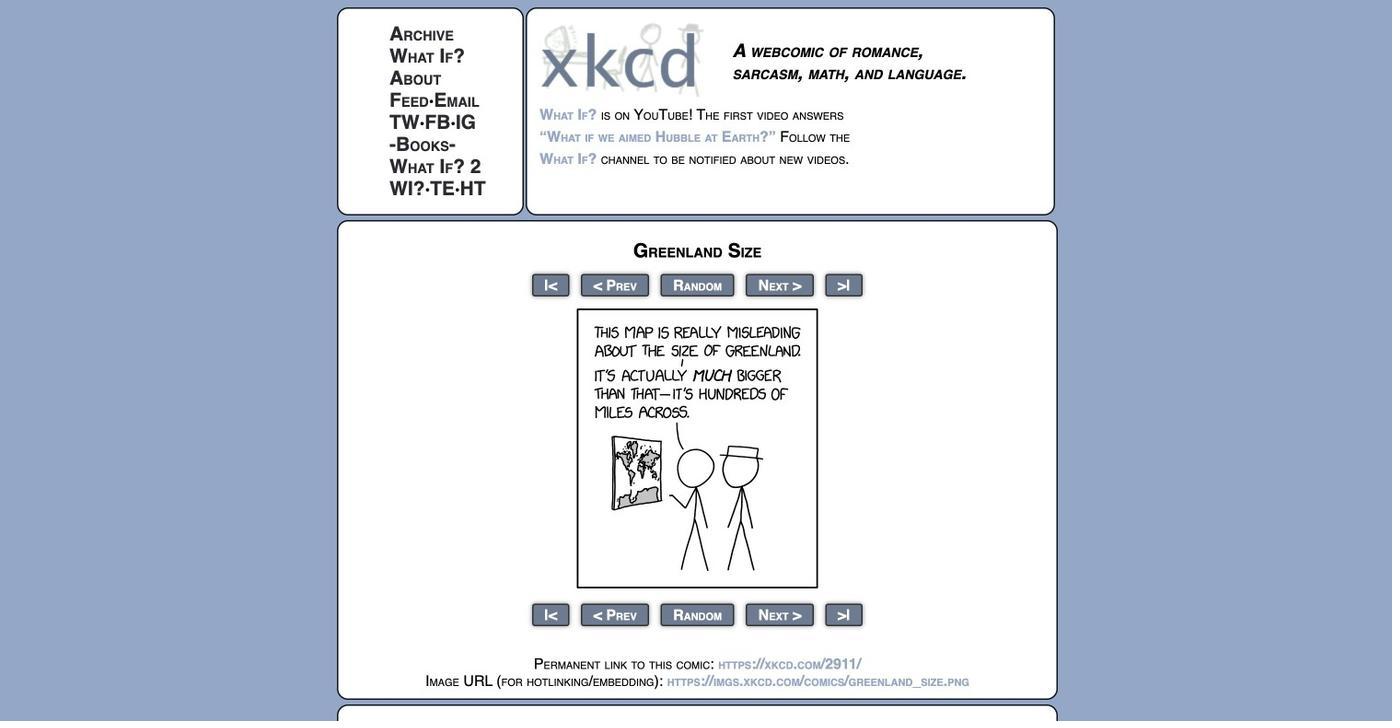 Task type: locate. For each thing, give the bounding box(es) containing it.
greenland size image
[[577, 309, 818, 588]]



Task type: describe. For each thing, give the bounding box(es) containing it.
xkcd.com logo image
[[540, 21, 710, 98]]



Task type: vqa. For each thing, say whether or not it's contained in the screenshot.
Selected Comics image
no



